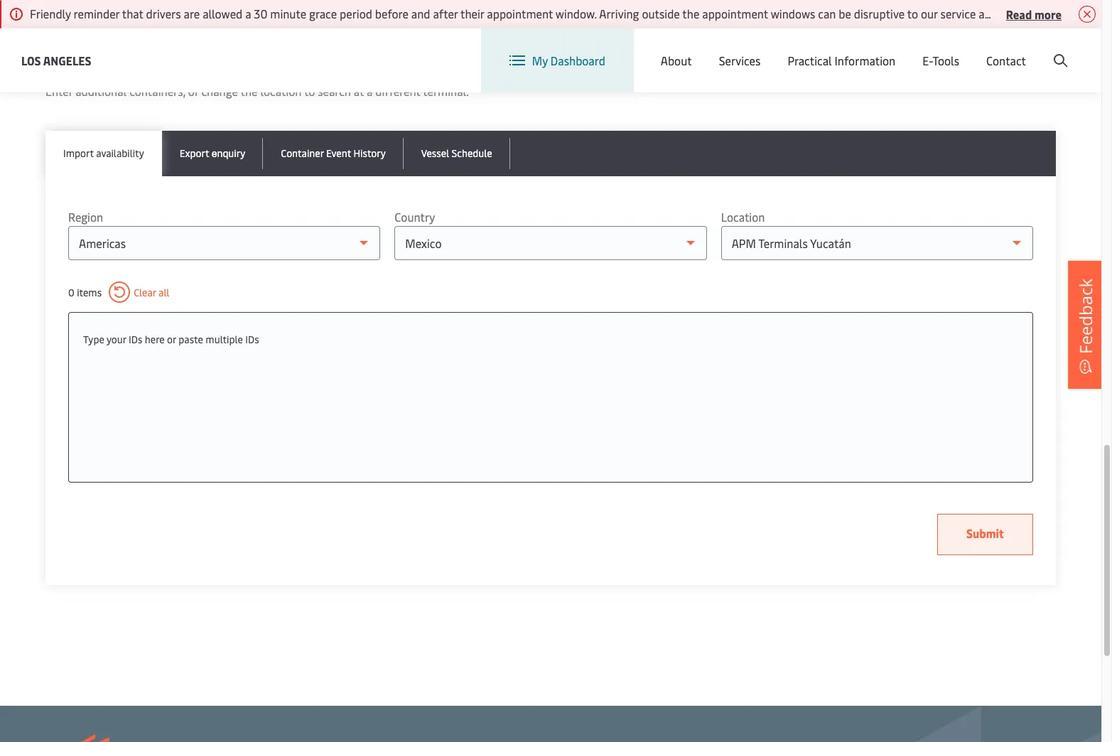 Task type: vqa. For each thing, say whether or not it's contained in the screenshot.
containers.
no



Task type: describe. For each thing, give the bounding box(es) containing it.
service
[[941, 6, 976, 21]]

history
[[354, 146, 386, 160]]

1 vertical spatial location
[[721, 209, 765, 225]]

import availability
[[63, 146, 144, 160]]

account
[[1033, 42, 1075, 57]]

login / create account link
[[934, 28, 1075, 70]]

disruptive
[[854, 6, 905, 21]]

that
[[122, 6, 143, 21]]

enter
[[46, 83, 73, 99]]

type
[[83, 333, 104, 346]]

information
[[835, 53, 896, 68]]

e-
[[923, 53, 933, 68]]

container event history button
[[263, 131, 404, 176]]

contact
[[987, 53, 1027, 68]]

friendly
[[30, 6, 71, 21]]

schedule
[[452, 146, 493, 160]]

after
[[433, 6, 458, 21]]

search again enter additional containers, or change the location to search at a different terminal.
[[46, 52, 469, 99]]

arriving
[[600, 6, 640, 21]]

export
[[180, 146, 209, 160]]

2 appointment from the left
[[703, 6, 769, 21]]

my dashboard button
[[510, 28, 606, 92]]

all
[[159, 285, 169, 299]]

1 and from the left
[[412, 6, 431, 21]]

terminal.
[[423, 83, 469, 99]]

have
[[1001, 6, 1025, 21]]

drivers
[[146, 6, 181, 21]]

еnquiry
[[212, 146, 245, 160]]

menu
[[863, 42, 893, 57]]

clear all button
[[109, 282, 169, 303]]

items
[[77, 285, 102, 299]]

vessel schedule
[[421, 146, 493, 160]]

container
[[281, 146, 324, 160]]

login / create account
[[960, 42, 1075, 57]]

switch location
[[702, 41, 782, 57]]

or inside search again enter additional containers, or change the location to search at a different terminal.
[[188, 83, 199, 99]]

allowed
[[203, 6, 243, 21]]

0 vertical spatial a
[[245, 6, 251, 21]]

again
[[110, 52, 157, 79]]

about button
[[661, 28, 692, 92]]

1 ids from the left
[[129, 333, 142, 346]]

tools
[[933, 53, 960, 68]]

read
[[1007, 6, 1033, 22]]

minute
[[270, 6, 307, 21]]

30
[[254, 6, 268, 21]]

import availability button
[[46, 131, 162, 176]]

import
[[63, 146, 94, 160]]

practical
[[788, 53, 832, 68]]

0 vertical spatial to
[[908, 6, 919, 21]]

read more
[[1007, 6, 1062, 22]]

window.
[[556, 6, 597, 21]]

our
[[921, 6, 938, 21]]

multiple
[[206, 333, 243, 346]]

search
[[318, 83, 351, 99]]

windows
[[771, 6, 816, 21]]

containers,
[[129, 83, 186, 99]]

be
[[839, 6, 852, 21]]

global
[[828, 42, 861, 57]]

e-tools button
[[923, 28, 960, 92]]

0 items
[[68, 285, 102, 299]]

create
[[998, 42, 1031, 57]]

my dashboard
[[532, 53, 606, 68]]

grace
[[309, 6, 337, 21]]



Task type: locate. For each thing, give the bounding box(es) containing it.
your
[[107, 333, 126, 346]]

1 horizontal spatial and
[[979, 6, 998, 21]]

1 horizontal spatial or
[[188, 83, 199, 99]]

None text field
[[83, 327, 1019, 353]]

to left our
[[908, 6, 919, 21]]

0 vertical spatial location
[[738, 41, 782, 57]]

los angeles link
[[21, 52, 91, 69]]

feedback button
[[1069, 261, 1104, 389]]

location
[[738, 41, 782, 57], [721, 209, 765, 225]]

clear
[[134, 285, 156, 299]]

ids right the your
[[129, 333, 142, 346]]

appointment up switch location button in the right of the page
[[703, 6, 769, 21]]

1 appointment from the left
[[487, 6, 553, 21]]

location
[[260, 83, 302, 99]]

1 vertical spatial to
[[304, 83, 315, 99]]

submit button
[[938, 514, 1034, 555]]

a inside search again enter additional containers, or change the location to search at a different terminal.
[[367, 83, 373, 99]]

apmt footer logo image
[[46, 734, 255, 742]]

to left search
[[304, 83, 315, 99]]

at
[[354, 83, 364, 99]]

feedback
[[1074, 279, 1098, 354]]

are
[[184, 6, 200, 21]]

clear all
[[134, 285, 169, 299]]

appointment right their
[[487, 6, 553, 21]]

period
[[340, 6, 373, 21]]

login
[[960, 42, 988, 57]]

0 horizontal spatial to
[[304, 83, 315, 99]]

a
[[245, 6, 251, 21], [367, 83, 373, 99]]

a left 30
[[245, 6, 251, 21]]

global menu
[[828, 42, 893, 57]]

about
[[661, 53, 692, 68]]

the inside search again enter additional containers, or change the location to search at a different terminal.
[[241, 83, 258, 99]]

container event history
[[281, 146, 386, 160]]

0
[[68, 285, 74, 299]]

export еnquiry button
[[162, 131, 263, 176]]

dashboard
[[551, 53, 606, 68]]

event
[[326, 146, 351, 160]]

and left after
[[412, 6, 431, 21]]

2 ids from the left
[[246, 333, 259, 346]]

0 vertical spatial the
[[683, 6, 700, 21]]

1 vertical spatial the
[[241, 83, 258, 99]]

impacts
[[1074, 6, 1113, 21]]

a right 'at'
[[367, 83, 373, 99]]

services button
[[719, 28, 761, 92]]

services
[[719, 53, 761, 68]]

here
[[145, 333, 165, 346]]

their
[[461, 6, 484, 21]]

0 horizontal spatial a
[[245, 6, 251, 21]]

global menu button
[[797, 28, 907, 71]]

country
[[395, 209, 435, 225]]

the right change
[[241, 83, 258, 99]]

region
[[68, 209, 103, 225]]

1 horizontal spatial to
[[908, 6, 919, 21]]

export еnquiry
[[180, 146, 245, 160]]

reminder
[[74, 6, 120, 21]]

1 horizontal spatial ids
[[246, 333, 259, 346]]

1 horizontal spatial appointment
[[703, 6, 769, 21]]

1 vertical spatial or
[[167, 333, 176, 346]]

switch location button
[[679, 41, 782, 57]]

tab list
[[46, 131, 1057, 176]]

los angeles
[[21, 52, 91, 68]]

0 horizontal spatial the
[[241, 83, 258, 99]]

vessel schedule button
[[404, 131, 510, 176]]

appointment
[[487, 6, 553, 21], [703, 6, 769, 21]]

before
[[375, 6, 409, 21]]

and
[[412, 6, 431, 21], [979, 6, 998, 21]]

0 horizontal spatial and
[[412, 6, 431, 21]]

can
[[819, 6, 836, 21]]

0 vertical spatial or
[[188, 83, 199, 99]]

to inside search again enter additional containers, or change the location to search at a different terminal.
[[304, 83, 315, 99]]

friendly reminder that drivers are allowed a 30 minute grace period before and after their appointment window. arriving outside the appointment windows can be disruptive to our service and have negative impacts
[[30, 6, 1113, 21]]

read more button
[[1007, 5, 1062, 23]]

0 horizontal spatial or
[[167, 333, 176, 346]]

ids
[[129, 333, 142, 346], [246, 333, 259, 346]]

or
[[188, 83, 199, 99], [167, 333, 176, 346]]

the right outside
[[683, 6, 700, 21]]

e-tools
[[923, 53, 960, 68]]

negative
[[1028, 6, 1071, 21]]

and left have on the top of page
[[979, 6, 998, 21]]

contact button
[[987, 28, 1027, 92]]

ids right multiple
[[246, 333, 259, 346]]

1 vertical spatial a
[[367, 83, 373, 99]]

my
[[532, 53, 548, 68]]

outside
[[642, 6, 680, 21]]

0 horizontal spatial appointment
[[487, 6, 553, 21]]

paste
[[179, 333, 203, 346]]

type your ids here or paste multiple ids
[[83, 333, 259, 346]]

different
[[376, 83, 421, 99]]

more
[[1035, 6, 1062, 22]]

/
[[990, 42, 995, 57]]

search
[[46, 52, 105, 79]]

2 and from the left
[[979, 6, 998, 21]]

1 horizontal spatial a
[[367, 83, 373, 99]]

angeles
[[43, 52, 91, 68]]

or left change
[[188, 83, 199, 99]]

availability
[[96, 146, 144, 160]]

tab list containing import availability
[[46, 131, 1057, 176]]

or right here
[[167, 333, 176, 346]]

practical information button
[[788, 28, 896, 92]]

1 horizontal spatial the
[[683, 6, 700, 21]]

close alert image
[[1079, 6, 1096, 23]]

0 horizontal spatial ids
[[129, 333, 142, 346]]

change
[[201, 83, 238, 99]]

practical information
[[788, 53, 896, 68]]

los
[[21, 52, 41, 68]]

additional
[[75, 83, 127, 99]]



